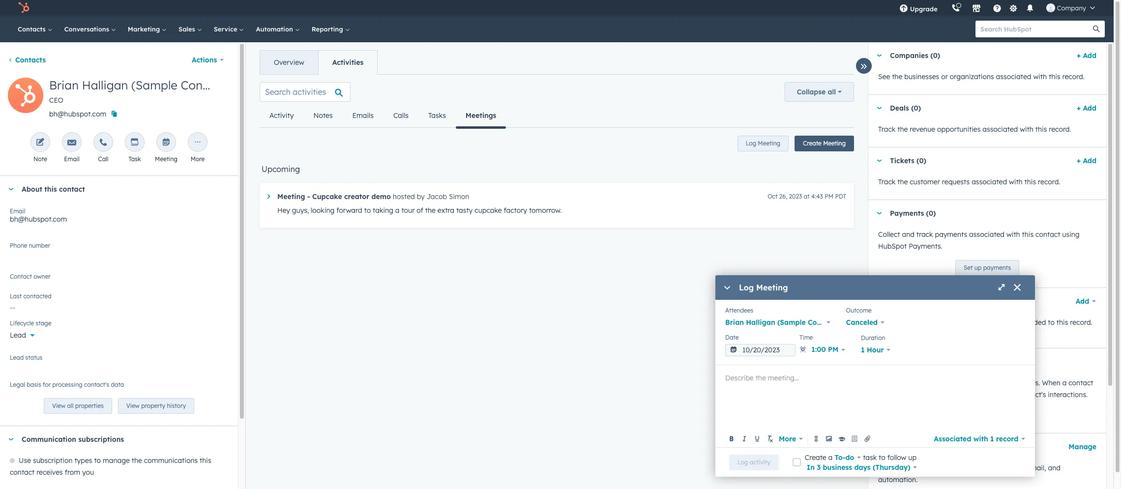 Task type: locate. For each thing, give the bounding box(es) containing it.
(0) inside 'dropdown button'
[[931, 51, 941, 60]]

when
[[1042, 379, 1061, 388]]

tasks
[[428, 111, 446, 120]]

1 horizontal spatial contact's
[[1017, 391, 1046, 399]]

payments right track
[[935, 230, 968, 239]]

and right email,
[[1048, 464, 1061, 473]]

+ add button for see the businesses or organizations associated with this record.
[[1077, 50, 1097, 61]]

to-do button
[[835, 452, 861, 464]]

contacts link down hubspot link
[[12, 16, 58, 42]]

hubspot inside collect and track payments associated with this contact using hubspot payments.
[[879, 242, 907, 251]]

company button
[[1041, 0, 1101, 16]]

0 horizontal spatial 1
[[861, 346, 865, 355]]

tickets (0) button
[[869, 148, 1073, 174]]

view left the property
[[126, 402, 140, 410]]

1 horizontal spatial hubspot
[[914, 391, 943, 399]]

0 horizontal spatial hubspot
[[879, 242, 907, 251]]

email down about
[[10, 208, 25, 215]]

2 see from the top
[[879, 318, 890, 327]]

3 + from the top
[[1077, 156, 1081, 165]]

0 horizontal spatial contact
[[10, 273, 32, 280]]

a
[[395, 206, 400, 215], [1063, 379, 1067, 388], [829, 453, 833, 462]]

0 vertical spatial track
[[879, 125, 896, 134]]

track down the tickets
[[879, 178, 896, 186]]

associated for requests
[[972, 178, 1007, 186]]

email inside email bh@hubspot.com
[[10, 208, 25, 215]]

contacts up edit popup button
[[15, 56, 46, 64]]

use subscription types to manage the communications this contact receives from you
[[10, 457, 211, 477]]

caret image for tickets
[[877, 160, 882, 162]]

1 left hour
[[861, 346, 865, 355]]

brian up ceo
[[49, 78, 79, 92]]

pm right '1:00'
[[828, 345, 839, 354]]

lead down lifecycle
[[10, 331, 26, 340]]

(sample inside brian halligan (sample contact) ceo
[[131, 78, 177, 92]]

(0)
[[931, 51, 941, 60], [912, 104, 921, 113], [917, 156, 927, 165], [927, 209, 936, 218]]

0 horizontal spatial brian
[[49, 78, 79, 92]]

0 vertical spatial + add button
[[1077, 50, 1097, 61]]

menu containing company
[[893, 0, 1102, 16]]

0 horizontal spatial view
[[52, 402, 66, 410]]

log meeting button
[[738, 136, 789, 151]]

0 horizontal spatial email
[[10, 208, 25, 215]]

2 view from the left
[[126, 402, 140, 410]]

history
[[167, 402, 186, 410]]

at
[[804, 193, 810, 200]]

up
[[975, 264, 982, 272], [909, 453, 917, 462]]

1 horizontal spatial for
[[982, 464, 991, 473]]

Last contacted text field
[[10, 299, 228, 314]]

overview
[[274, 58, 304, 67]]

and left track
[[902, 230, 915, 239]]

1 horizontal spatial contact)
[[808, 318, 838, 327]]

see down companies
[[879, 72, 890, 81]]

the down companies
[[892, 72, 903, 81]]

1 vertical spatial hubspot
[[914, 391, 943, 399]]

0 vertical spatial + add
[[1077, 51, 1097, 60]]

1 vertical spatial create
[[805, 453, 827, 462]]

cupcake
[[475, 206, 502, 215]]

1 vertical spatial or
[[1007, 318, 1014, 327]]

attached
[[920, 318, 949, 327]]

contact inside contact owner no owner
[[10, 273, 32, 280]]

0 vertical spatial lead
[[10, 331, 26, 340]]

see for see the businesses or organizations associated with this record.
[[879, 72, 890, 81]]

3 + add button from the top
[[1077, 155, 1097, 167]]

caret image up task
[[877, 446, 882, 448]]

legal
[[10, 381, 25, 389]]

pm left pdt
[[825, 193, 834, 200]]

hubspot inside attribute contacts created to marketing activities. when a contact is created, hubspot gives credit to all that contact's interactions.
[[914, 391, 943, 399]]

caret image inside the tickets (0) dropdown button
[[877, 160, 882, 162]]

the left revenue
[[898, 125, 908, 134]]

0 vertical spatial brian
[[49, 78, 79, 92]]

0 horizontal spatial use
[[19, 457, 31, 465]]

contacts down hubspot link
[[18, 25, 48, 33]]

communication subscriptions
[[22, 435, 124, 444]]

0 vertical spatial log meeting
[[746, 140, 781, 147]]

a up interactions.
[[1063, 379, 1067, 388]]

caret image up collect
[[877, 212, 882, 215]]

Search HubSpot search field
[[976, 21, 1096, 37]]

notes
[[314, 111, 333, 120]]

contact) up time
[[808, 318, 838, 327]]

caret image inside communication subscriptions dropdown button
[[8, 439, 14, 441]]

1 horizontal spatial halligan
[[746, 318, 776, 327]]

0 vertical spatial +
[[1077, 51, 1081, 60]]

task
[[129, 155, 141, 163]]

lead left status
[[10, 354, 24, 362]]

Phone number text field
[[10, 241, 228, 260]]

contact left using
[[1036, 230, 1061, 239]]

marketplaces image
[[972, 4, 981, 13]]

0 vertical spatial contact's
[[84, 381, 109, 389]]

(sample for brian halligan (sample contact) ceo
[[131, 78, 177, 92]]

no owner button
[[10, 272, 228, 288]]

to down meeting - cupcake creator demo hosted by jacob simon
[[364, 206, 371, 215]]

1 horizontal spatial brian
[[726, 318, 744, 327]]

navigation inside upcoming feed
[[260, 104, 506, 129]]

settings image
[[1009, 4, 1018, 13]]

bh@hubspot.com up number
[[10, 215, 67, 224]]

caret image
[[877, 107, 882, 109], [8, 188, 14, 191], [877, 212, 882, 215], [877, 446, 882, 448]]

contact up last
[[10, 273, 32, 280]]

for left reporting,
[[982, 464, 991, 473]]

contact) inside 'popup button'
[[808, 318, 838, 327]]

create inside 'button'
[[803, 140, 822, 147]]

business
[[823, 463, 853, 472]]

up right set
[[975, 264, 982, 272]]

to
[[364, 206, 371, 215], [951, 318, 958, 327], [1048, 318, 1055, 327], [966, 379, 973, 388], [984, 391, 991, 399], [879, 453, 886, 462], [94, 457, 101, 465], [907, 464, 914, 473]]

0 horizontal spatial or
[[942, 72, 948, 81]]

navigation
[[260, 50, 378, 75], [260, 104, 506, 129]]

activity
[[750, 459, 771, 466]]

contact inside collect and track payments associated with this contact using hubspot payments.
[[1036, 230, 1061, 239]]

0 vertical spatial or
[[942, 72, 948, 81]]

0 vertical spatial all
[[828, 88, 836, 96]]

0 horizontal spatial and
[[902, 230, 915, 239]]

owner
[[34, 273, 51, 280], [21, 277, 41, 286]]

1 vertical spatial email
[[10, 208, 25, 215]]

1 horizontal spatial email
[[64, 155, 80, 163]]

(0) for tickets (0)
[[917, 156, 927, 165]]

2 vertical spatial log
[[738, 459, 748, 466]]

the inside "use subscription types to manage the communications this contact receives from you"
[[132, 457, 142, 465]]

contact for contact create attribution
[[890, 358, 917, 366]]

caret image for list
[[877, 446, 882, 448]]

1:00 pm button
[[800, 343, 846, 358]]

caret image inside deals (0) dropdown button
[[877, 107, 882, 109]]

associated down deals (0) dropdown button
[[983, 125, 1018, 134]]

1 vertical spatial contact)
[[808, 318, 838, 327]]

2 vertical spatial all
[[67, 402, 73, 410]]

help button
[[989, 0, 1006, 16]]

0 vertical spatial more
[[191, 155, 205, 163]]

hubspot down contacts
[[914, 391, 943, 399]]

all right collapse
[[828, 88, 836, 96]]

2023
[[789, 193, 802, 200]]

to right the lists
[[907, 464, 914, 473]]

organizations
[[950, 72, 994, 81]]

1 vertical spatial (sample
[[778, 318, 806, 327]]

1 vertical spatial contact's
[[1017, 391, 1046, 399]]

1 track from the top
[[879, 125, 896, 134]]

1 vertical spatial + add
[[1077, 104, 1097, 113]]

companies (0)
[[890, 51, 941, 60]]

in 3 business days (thursday)
[[807, 463, 911, 472]]

caret image inside the payments (0) dropdown button
[[877, 212, 882, 215]]

add for see the businesses or organizations associated with this record.
[[1083, 51, 1097, 60]]

the right manage
[[132, 457, 142, 465]]

add for track the revenue opportunities associated with this record.
[[1083, 104, 1097, 113]]

0 vertical spatial contact)
[[181, 78, 229, 92]]

about this contact
[[22, 185, 85, 194]]

1 horizontal spatial all
[[828, 88, 836, 96]]

email down email icon
[[64, 155, 80, 163]]

1 horizontal spatial more
[[779, 435, 796, 443]]

track down deals
[[879, 125, 896, 134]]

help image
[[993, 4, 1002, 13]]

0 vertical spatial email
[[64, 155, 80, 163]]

track the customer requests associated with this record.
[[879, 178, 1061, 186]]

(0) right deals
[[912, 104, 921, 113]]

0 horizontal spatial contact's
[[84, 381, 109, 389]]

note image
[[36, 138, 45, 148]]

(0) up the businesses
[[931, 51, 941, 60]]

1 see from the top
[[879, 72, 890, 81]]

brian halligan (sample contact)
[[726, 318, 838, 327]]

and inside use lists to segment this record for reporting, email, and automation.
[[1048, 464, 1061, 473]]

properties
[[75, 402, 104, 410]]

the left files
[[892, 318, 903, 327]]

0 vertical spatial bh@hubspot.com
[[49, 110, 106, 119]]

2 + add from the top
[[1077, 104, 1097, 113]]

a left "tour"
[[395, 206, 400, 215]]

caret image left about
[[8, 188, 14, 191]]

2 horizontal spatial a
[[1063, 379, 1067, 388]]

a left to-
[[829, 453, 833, 462]]

2 track from the top
[[879, 178, 896, 186]]

sales link
[[173, 16, 208, 42]]

0 vertical spatial up
[[975, 264, 982, 272]]

emails button
[[343, 104, 384, 127]]

1 vertical spatial contacts
[[15, 56, 46, 64]]

record down list memberships dropdown button
[[960, 464, 980, 473]]

lead inside popup button
[[10, 331, 26, 340]]

1 view from the left
[[52, 402, 66, 410]]

use
[[19, 457, 31, 465], [879, 464, 891, 473]]

email image
[[67, 138, 76, 148]]

add inside popup button
[[1076, 297, 1090, 306]]

2 vertical spatial + add
[[1077, 156, 1097, 165]]

brian inside "brian halligan (sample contact)" 'popup button'
[[726, 318, 744, 327]]

1 + from the top
[[1077, 51, 1081, 60]]

1 vertical spatial a
[[1063, 379, 1067, 388]]

see for see the files attached to your activities or uploaded to this record.
[[879, 318, 890, 327]]

upcoming feed
[[252, 74, 862, 240]]

use left the subscription on the left
[[19, 457, 31, 465]]

1 up reporting,
[[991, 435, 994, 443]]

contact owner no owner
[[10, 273, 51, 286]]

caret image for payments
[[877, 212, 882, 215]]

0 vertical spatial a
[[395, 206, 400, 215]]

1 horizontal spatial view
[[126, 402, 140, 410]]

to inside use lists to segment this record for reporting, email, and automation.
[[907, 464, 914, 473]]

email for email bh@hubspot.com
[[10, 208, 25, 215]]

opportunities
[[938, 125, 981, 134]]

0 vertical spatial pm
[[825, 193, 834, 200]]

1 vertical spatial for
[[982, 464, 991, 473]]

record inside popup button
[[996, 435, 1019, 443]]

1 + add button from the top
[[1077, 50, 1097, 61]]

deals (0) button
[[869, 95, 1073, 121]]

2 vertical spatial +
[[1077, 156, 1081, 165]]

0 horizontal spatial (sample
[[131, 78, 177, 92]]

0 horizontal spatial contact)
[[181, 78, 229, 92]]

more
[[191, 155, 205, 163], [779, 435, 796, 443]]

2 horizontal spatial all
[[992, 391, 1000, 399]]

+ add for see the businesses or organizations associated with this record.
[[1077, 51, 1097, 60]]

activities
[[332, 58, 364, 67]]

use inside use lists to segment this record for reporting, email, and automation.
[[879, 464, 891, 473]]

reporting
[[312, 25, 345, 33]]

contact right about
[[59, 185, 85, 194]]

contact inside "dropdown button"
[[890, 358, 917, 366]]

(0) right the tickets
[[917, 156, 927, 165]]

halligan inside brian halligan (sample contact) ceo
[[82, 78, 128, 92]]

associated down the payments (0) dropdown button
[[970, 230, 1005, 239]]

contacts link
[[12, 16, 58, 42], [8, 56, 46, 64]]

to right uploaded
[[1048, 318, 1055, 327]]

all left that
[[992, 391, 1000, 399]]

log inside upcoming feed
[[746, 140, 757, 147]]

(sample inside 'popup button'
[[778, 318, 806, 327]]

record
[[996, 435, 1019, 443], [960, 464, 980, 473]]

use lists to segment this record for reporting, email, and automation.
[[879, 464, 1061, 485]]

+ add
[[1077, 51, 1097, 60], [1077, 104, 1097, 113], [1077, 156, 1097, 165]]

log for log meeting button
[[746, 140, 757, 147]]

0 horizontal spatial halligan
[[82, 78, 128, 92]]

all inside popup button
[[828, 88, 836, 96]]

lifecycle
[[10, 320, 34, 327]]

contacts link up edit popup button
[[8, 56, 46, 64]]

email,
[[1027, 464, 1047, 473]]

caret image
[[877, 54, 882, 57], [877, 160, 882, 162], [268, 194, 270, 199], [877, 300, 882, 303], [8, 439, 14, 441]]

bh@hubspot.com
[[49, 110, 106, 119], [10, 215, 67, 224]]

set up payments link
[[956, 260, 1020, 276]]

0 vertical spatial create
[[803, 140, 822, 147]]

pm inside upcoming feed
[[825, 193, 834, 200]]

halligan for brian halligan (sample contact) ceo
[[82, 78, 128, 92]]

1 + add from the top
[[1077, 51, 1097, 60]]

payments up expand dialog "image"
[[984, 264, 1011, 272]]

no
[[10, 277, 19, 286]]

0 vertical spatial hubspot
[[879, 242, 907, 251]]

meeting
[[758, 140, 781, 147], [824, 140, 846, 147], [155, 155, 178, 163], [277, 192, 305, 201], [757, 283, 788, 293]]

1 horizontal spatial record
[[996, 435, 1019, 443]]

1 horizontal spatial use
[[879, 464, 891, 473]]

data
[[111, 381, 124, 389]]

1 lead from the top
[[10, 331, 26, 340]]

associated for payments
[[970, 230, 1005, 239]]

caret image left companies
[[877, 54, 882, 57]]

for
[[43, 381, 51, 389], [982, 464, 991, 473]]

payments (0)
[[890, 209, 936, 218]]

track for track the revenue opportunities associated with this record.
[[879, 125, 896, 134]]

contacted
[[23, 293, 52, 300]]

log activity button
[[729, 455, 779, 470]]

contact up attribute
[[890, 358, 917, 366]]

demo
[[372, 192, 391, 201]]

1 horizontal spatial payments
[[984, 264, 1011, 272]]

0 horizontal spatial a
[[395, 206, 400, 215]]

contact create attribution button
[[869, 349, 1097, 375]]

emails
[[352, 111, 374, 120]]

use down task to follow up
[[879, 464, 891, 473]]

search button
[[1089, 21, 1105, 37]]

to inside upcoming feed
[[364, 206, 371, 215]]

contact's left data
[[84, 381, 109, 389]]

record up reporting,
[[996, 435, 1019, 443]]

created
[[939, 379, 964, 388]]

associated inside collect and track payments associated with this contact using hubspot payments.
[[970, 230, 1005, 239]]

2 + from the top
[[1077, 104, 1081, 113]]

use inside "use subscription types to manage the communications this contact receives from you"
[[19, 457, 31, 465]]

1 horizontal spatial a
[[829, 453, 833, 462]]

last contacted
[[10, 293, 52, 300]]

call image
[[99, 138, 108, 148]]

with inside collect and track payments associated with this contact using hubspot payments.
[[1007, 230, 1020, 239]]

1 vertical spatial contacts link
[[8, 56, 46, 64]]

0 vertical spatial (sample
[[131, 78, 177, 92]]

brian inside brian halligan (sample contact) ceo
[[49, 78, 79, 92]]

caret image inside "about this contact" dropdown button
[[8, 188, 14, 191]]

upcoming
[[262, 164, 300, 174]]

menu item
[[945, 0, 947, 16]]

meeting - cupcake creator demo hosted by jacob simon
[[277, 192, 469, 201]]

hubspot down collect
[[879, 242, 907, 251]]

0 vertical spatial halligan
[[82, 78, 128, 92]]

contact) down actions
[[181, 78, 229, 92]]

caret image left the "communication"
[[8, 439, 14, 441]]

all for collapse all
[[828, 88, 836, 96]]

0 vertical spatial see
[[879, 72, 890, 81]]

the down the tickets
[[898, 178, 908, 186]]

or right activities
[[1007, 318, 1014, 327]]

0 vertical spatial contacts
[[18, 25, 48, 33]]

all left properties
[[67, 402, 73, 410]]

0 vertical spatial navigation
[[260, 50, 378, 75]]

contact's down the "activities." on the right of page
[[1017, 391, 1046, 399]]

1 horizontal spatial contact
[[890, 358, 917, 366]]

0 vertical spatial record
[[996, 435, 1019, 443]]

to left your at bottom right
[[951, 318, 958, 327]]

company
[[1057, 4, 1087, 12]]

1 vertical spatial all
[[992, 391, 1000, 399]]

this inside collect and track payments associated with this contact using hubspot payments.
[[1022, 230, 1034, 239]]

owner up last contacted
[[21, 277, 41, 286]]

for right basis
[[43, 381, 51, 389]]

associated right 'organizations'
[[996, 72, 1032, 81]]

bh@hubspot.com down ceo
[[49, 110, 106, 119]]

halligan inside 'popup button'
[[746, 318, 776, 327]]

2 vertical spatial + add button
[[1077, 155, 1097, 167]]

caret image up canceled popup button
[[877, 300, 882, 303]]

1 vertical spatial bh@hubspot.com
[[10, 215, 67, 224]]

lifecycle stage
[[10, 320, 51, 327]]

0 vertical spatial for
[[43, 381, 51, 389]]

1 vertical spatial navigation
[[260, 104, 506, 129]]

to down the marketing
[[984, 391, 991, 399]]

legal basis for processing contact's data
[[10, 381, 124, 389]]

brian down attendees
[[726, 318, 744, 327]]

caret image inside attachments dropdown button
[[877, 300, 882, 303]]

or right the businesses
[[942, 72, 948, 81]]

navigation containing activity
[[260, 104, 506, 129]]

0 horizontal spatial payments
[[935, 230, 968, 239]]

to right task
[[879, 453, 886, 462]]

see up "duration"
[[879, 318, 890, 327]]

track for track the customer requests associated with this record.
[[879, 178, 896, 186]]

MM/DD/YYYY text field
[[726, 344, 796, 357]]

your
[[960, 318, 974, 327]]

caret image left the tickets
[[877, 160, 882, 162]]

expand dialog image
[[998, 284, 1006, 292]]

contact up interactions.
[[1069, 379, 1094, 388]]

0 vertical spatial and
[[902, 230, 915, 239]]

1 horizontal spatial or
[[1007, 318, 1014, 327]]

0 vertical spatial payments
[[935, 230, 968, 239]]

caret image inside companies (0) 'dropdown button'
[[877, 54, 882, 57]]

1 vertical spatial contact
[[890, 358, 917, 366]]

contact) inside brian halligan (sample contact) ceo
[[181, 78, 229, 92]]

1 vertical spatial track
[[879, 178, 896, 186]]

associated down the tickets (0) dropdown button
[[972, 178, 1007, 186]]

create
[[919, 358, 941, 366]]

1 vertical spatial more
[[779, 435, 796, 443]]

2 lead from the top
[[10, 354, 24, 362]]

1 vertical spatial lead
[[10, 354, 24, 362]]

1 vertical spatial +
[[1077, 104, 1081, 113]]

caret image for about
[[8, 188, 14, 191]]

1 vertical spatial and
[[1048, 464, 1061, 473]]

tickets
[[890, 156, 915, 165]]

0 horizontal spatial for
[[43, 381, 51, 389]]

close dialog image
[[1014, 284, 1022, 292]]

caret image inside list memberships dropdown button
[[877, 446, 882, 448]]

menu
[[893, 0, 1102, 16]]

+ add for track the revenue opportunities associated with this record.
[[1077, 104, 1097, 113]]

contact left receives
[[10, 468, 35, 477]]

0 horizontal spatial all
[[67, 402, 73, 410]]

1 navigation from the top
[[260, 50, 378, 75]]

requests
[[942, 178, 970, 186]]

payments inside collect and track payments associated with this contact using hubspot payments.
[[935, 230, 968, 239]]

+ add button
[[1077, 50, 1097, 61], [1077, 102, 1097, 114], [1077, 155, 1097, 167]]

0 horizontal spatial record
[[960, 464, 980, 473]]

view all properties
[[52, 402, 104, 410]]

caret image down the upcoming
[[268, 194, 270, 199]]

view
[[52, 402, 66, 410], [126, 402, 140, 410]]

marketing link
[[122, 16, 173, 42]]

0 vertical spatial contact
[[10, 273, 32, 280]]

caret image left deals
[[877, 107, 882, 109]]

of
[[417, 206, 423, 215]]

up down list memberships
[[909, 453, 917, 462]]

+ for see the businesses or organizations associated with this record.
[[1077, 51, 1081, 60]]

view down legal basis for processing contact's data
[[52, 402, 66, 410]]

see the businesses or organizations associated with this record.
[[879, 72, 1085, 81]]

follow
[[888, 453, 907, 462]]

(0) up track
[[927, 209, 936, 218]]

all for view all properties
[[67, 402, 73, 410]]

the right of
[[425, 206, 436, 215]]

2 + add button from the top
[[1077, 102, 1097, 114]]

3 + add from the top
[[1077, 156, 1097, 165]]

that
[[1002, 391, 1015, 399]]

0 horizontal spatial more
[[191, 155, 205, 163]]

to right types
[[94, 457, 101, 465]]

automation.
[[879, 476, 918, 485]]

Search activities search field
[[260, 82, 351, 102]]

2 navigation from the top
[[260, 104, 506, 129]]

record inside use lists to segment this record for reporting, email, and automation.
[[960, 464, 980, 473]]

the inside upcoming feed
[[425, 206, 436, 215]]

1 horizontal spatial 1
[[991, 435, 994, 443]]



Task type: describe. For each thing, give the bounding box(es) containing it.
caret image for companies
[[877, 54, 882, 57]]

create for create meeting
[[803, 140, 822, 147]]

caret image inside upcoming feed
[[268, 194, 270, 199]]

all inside attribute contacts created to marketing activities. when a contact is created, hubspot gives credit to all that contact's interactions.
[[992, 391, 1000, 399]]

create meeting
[[803, 140, 846, 147]]

contact for contact owner no owner
[[10, 273, 32, 280]]

manage
[[103, 457, 130, 465]]

add for track the customer requests associated with this record.
[[1083, 156, 1097, 165]]

lead for lead
[[10, 331, 26, 340]]

26,
[[779, 193, 788, 200]]

the for track the revenue opportunities associated with this record.
[[898, 125, 908, 134]]

taking
[[373, 206, 393, 215]]

see the files attached to your activities or uploaded to this record.
[[879, 318, 1093, 327]]

with for track the revenue opportunities associated with this record.
[[1020, 125, 1034, 134]]

edit button
[[8, 78, 43, 117]]

(0) for companies (0)
[[931, 51, 941, 60]]

meeting inside button
[[758, 140, 781, 147]]

email for email
[[64, 155, 80, 163]]

simon
[[449, 192, 469, 201]]

with for track the customer requests associated with this record.
[[1009, 178, 1023, 186]]

1 horizontal spatial up
[[975, 264, 982, 272]]

hosted
[[393, 192, 415, 201]]

businesses
[[905, 72, 940, 81]]

for inside use lists to segment this record for reporting, email, and automation.
[[982, 464, 991, 473]]

activities
[[976, 318, 1005, 327]]

1 vertical spatial log
[[739, 283, 754, 293]]

owner up 'contacted' on the bottom
[[34, 273, 51, 280]]

tasks button
[[419, 104, 456, 127]]

customer
[[910, 178, 940, 186]]

ceo
[[49, 96, 63, 105]]

lead for lead status
[[10, 354, 24, 362]]

to up the credit
[[966, 379, 973, 388]]

notes button
[[304, 104, 343, 127]]

2 vertical spatial a
[[829, 453, 833, 462]]

contact) for brian halligan (sample contact) ceo
[[181, 78, 229, 92]]

1 vertical spatial up
[[909, 453, 917, 462]]

view all properties link
[[44, 399, 112, 414]]

about this contact button
[[0, 176, 228, 203]]

phone
[[10, 242, 27, 249]]

minimize dialog image
[[724, 284, 731, 292]]

navigation containing overview
[[260, 50, 378, 75]]

+ add button for track the revenue opportunities associated with this record.
[[1077, 102, 1097, 114]]

associated
[[934, 435, 972, 443]]

subscriptions
[[78, 435, 124, 444]]

the for see the files attached to your activities or uploaded to this record.
[[892, 318, 903, 327]]

upgrade
[[910, 5, 938, 13]]

revenue
[[910, 125, 936, 134]]

create for create a
[[805, 453, 827, 462]]

stage
[[36, 320, 51, 327]]

canceled
[[846, 318, 878, 327]]

to-do
[[835, 453, 855, 462]]

0 vertical spatial contacts link
[[12, 16, 58, 42]]

actions button
[[185, 50, 230, 70]]

brian halligan (sample contact) button
[[726, 316, 838, 330]]

calling icon image
[[952, 4, 961, 13]]

notifications image
[[1026, 4, 1035, 13]]

task image
[[130, 138, 139, 148]]

track the revenue opportunities associated with this record.
[[879, 125, 1072, 134]]

create a
[[805, 453, 835, 462]]

(0) for payments (0)
[[927, 209, 936, 218]]

canceled button
[[846, 316, 885, 330]]

contact create attribution
[[890, 358, 981, 366]]

contacts
[[909, 379, 937, 388]]

days
[[855, 463, 871, 472]]

basis
[[27, 381, 41, 389]]

communications
[[144, 457, 198, 465]]

time
[[800, 334, 813, 341]]

sales
[[179, 25, 197, 33]]

oct 26, 2023 at 4:43 pm pdt
[[768, 193, 847, 200]]

use for subscription
[[19, 457, 31, 465]]

contact) for brian halligan (sample contact)
[[808, 318, 838, 327]]

+ for track the revenue opportunities associated with this record.
[[1077, 104, 1081, 113]]

deals (0)
[[890, 104, 921, 113]]

call
[[98, 155, 108, 163]]

tomorrow.
[[529, 206, 562, 215]]

contact inside "use subscription types to manage the communications this contact receives from you"
[[10, 468, 35, 477]]

1 vertical spatial payments
[[984, 264, 1011, 272]]

list memberships
[[890, 443, 951, 452]]

attribution
[[943, 358, 981, 366]]

a inside attribute contacts created to marketing activities. when a contact is created, hubspot gives credit to all that contact's interactions.
[[1063, 379, 1067, 388]]

tasty
[[456, 206, 473, 215]]

contact inside attribute contacts created to marketing activities. when a contact is created, hubspot gives credit to all that contact's interactions.
[[1069, 379, 1094, 388]]

pm inside 'popup button'
[[828, 345, 839, 354]]

log meeting inside button
[[746, 140, 781, 147]]

and inside collect and track payments associated with this contact using hubspot payments.
[[902, 230, 915, 239]]

to inside "use subscription types to manage the communications this contact receives from you"
[[94, 457, 101, 465]]

with inside popup button
[[974, 435, 989, 443]]

tickets (0)
[[890, 156, 927, 165]]

a inside upcoming feed
[[395, 206, 400, 215]]

do
[[846, 453, 855, 462]]

uploaded
[[1016, 318, 1046, 327]]

view property history link
[[118, 399, 194, 414]]

activities.
[[1010, 379, 1041, 388]]

looking
[[311, 206, 335, 215]]

task
[[863, 453, 877, 462]]

cupcake
[[312, 192, 342, 201]]

view for view all properties
[[52, 402, 66, 410]]

caret image for communication
[[8, 439, 14, 441]]

associated for opportunities
[[983, 125, 1018, 134]]

processing
[[52, 381, 82, 389]]

service
[[214, 25, 239, 33]]

1 vertical spatial log meeting
[[739, 283, 788, 293]]

jacob simon image
[[1047, 3, 1055, 12]]

reporting link
[[306, 16, 356, 42]]

brian for brian halligan (sample contact)
[[726, 318, 744, 327]]

+ add button for track the customer requests associated with this record.
[[1077, 155, 1097, 167]]

upgrade image
[[899, 4, 908, 13]]

caret image for deals
[[877, 107, 882, 109]]

0 vertical spatial 1
[[861, 346, 865, 355]]

halligan for brian halligan (sample contact)
[[746, 318, 776, 327]]

create meeting button
[[795, 136, 854, 151]]

in 3 business days (thursday) button
[[807, 462, 918, 473]]

the for track the customer requests associated with this record.
[[898, 178, 908, 186]]

payments (0) button
[[869, 200, 1093, 227]]

log for log activity button
[[738, 459, 748, 466]]

meeting image
[[162, 138, 171, 148]]

with for collect and track payments associated with this contact using hubspot payments.
[[1007, 230, 1020, 239]]

meeting inside 'button'
[[824, 140, 846, 147]]

number
[[29, 242, 50, 249]]

hubspot image
[[18, 2, 30, 14]]

brian for brian halligan (sample contact) ceo
[[49, 78, 79, 92]]

this inside dropdown button
[[44, 185, 57, 194]]

meetings
[[466, 111, 496, 120]]

collapse all
[[797, 88, 836, 96]]

attribute contacts created to marketing activities. when a contact is created, hubspot gives credit to all that contact's interactions.
[[879, 379, 1094, 399]]

by
[[417, 192, 425, 201]]

list memberships button
[[869, 434, 1065, 460]]

this inside "use subscription types to manage the communications this contact receives from you"
[[200, 457, 211, 465]]

outcome
[[846, 307, 872, 314]]

1 hour
[[861, 346, 884, 355]]

contact inside dropdown button
[[59, 185, 85, 194]]

the for see the businesses or organizations associated with this record.
[[892, 72, 903, 81]]

1:00
[[812, 345, 826, 354]]

task to follow up
[[861, 453, 917, 462]]

more image
[[193, 138, 202, 148]]

conversations link
[[58, 16, 122, 42]]

created,
[[886, 391, 912, 399]]

+ add for track the customer requests associated with this record.
[[1077, 156, 1097, 165]]

contact's inside attribute contacts created to marketing activities. when a contact is created, hubspot gives credit to all that contact's interactions.
[[1017, 391, 1046, 399]]

use for lists
[[879, 464, 891, 473]]

actions
[[192, 56, 217, 64]]

using
[[1063, 230, 1080, 239]]

view for view property history
[[126, 402, 140, 410]]

(0) for deals (0)
[[912, 104, 921, 113]]

in
[[807, 463, 815, 472]]

you
[[82, 468, 94, 477]]

activity button
[[260, 104, 304, 127]]

hubspot link
[[12, 2, 37, 14]]

this inside use lists to segment this record for reporting, email, and automation.
[[946, 464, 958, 473]]

(sample for brian halligan (sample contact)
[[778, 318, 806, 327]]

+ for track the customer requests associated with this record.
[[1077, 156, 1081, 165]]

deals
[[890, 104, 909, 113]]

more inside 'popup button'
[[779, 435, 796, 443]]

search image
[[1093, 26, 1100, 32]]

meetings button
[[456, 104, 506, 129]]

is
[[879, 391, 884, 399]]

attachments button
[[869, 288, 1066, 315]]

activities button
[[318, 51, 377, 74]]



Task type: vqa. For each thing, say whether or not it's contained in the screenshot.
1 Hour
yes



